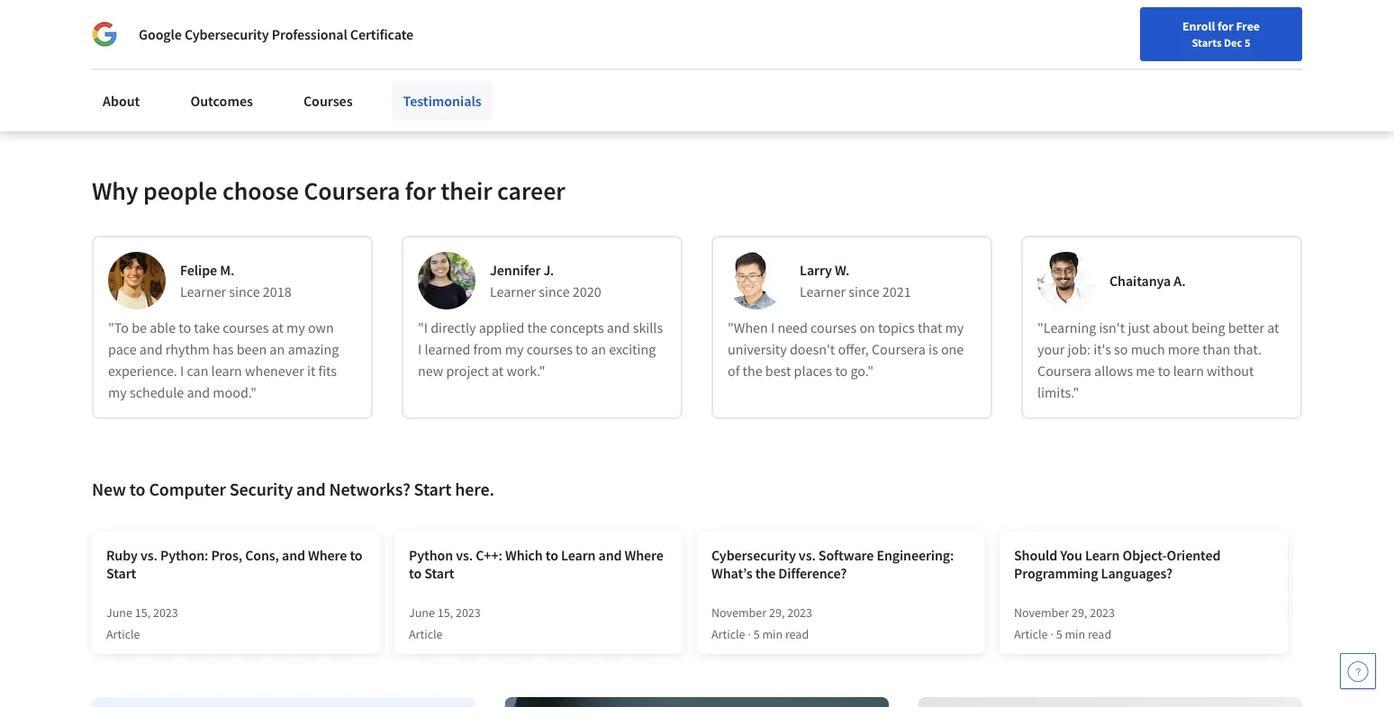 Task type: describe. For each thing, give the bounding box(es) containing it.
ruby vs. python: pros, cons, and where to start
[[106, 547, 363, 583]]

learner for felipe
[[180, 283, 226, 301]]

free
[[1236, 18, 1260, 34]]

you
[[1060, 547, 1082, 565]]

choose
[[222, 175, 299, 207]]

skills you'll gain
[[125, 37, 224, 55]]

to right which
[[546, 547, 558, 565]]

june for to
[[409, 605, 435, 622]]

my down experience.
[[108, 384, 127, 402]]

i inside "i directly applied the concepts and skills i learned from my courses to an exciting new project at work."
[[418, 341, 422, 359]]

"learning isn't just about being better at your job: it's so much more than that. coursera allows me to learn without limits."
[[1038, 319, 1279, 402]]

and inside ruby vs. python: pros, cons, and where to start
[[282, 547, 305, 565]]

november for programming
[[1014, 605, 1069, 622]]

"when i need courses on topics that my university doesn't offer, coursera is one of the best places to go."
[[728, 319, 964, 380]]

felipe m. learner since 2018
[[180, 261, 292, 301]]

python vs. c++: which to learn and where to start
[[409, 547, 664, 583]]

engineering:
[[877, 547, 954, 565]]

courses link
[[293, 81, 363, 121]]

an inside "i directly applied the concepts and skills i learned from my courses to an exciting new project at work."
[[591, 341, 606, 359]]

google image
[[92, 22, 117, 47]]

just
[[1128, 319, 1150, 337]]

the inside cybersecurity vs. software engineering: what's the difference?
[[755, 565, 776, 583]]

start inside ruby vs. python: pros, cons, and where to start
[[106, 565, 136, 583]]

their
[[441, 175, 492, 207]]

since for w.
[[849, 283, 880, 301]]

min for the
[[762, 627, 783, 643]]

new
[[418, 362, 443, 380]]

here.
[[455, 479, 494, 501]]

2021
[[883, 283, 911, 301]]

chaitanya
[[1110, 272, 1171, 290]]

an inside "to be able to take courses at my own pace and rhythm has been an amazing experience. i can learn whenever it fits my schedule and mood."
[[270, 341, 285, 359]]

jennifer
[[490, 261, 541, 279]]

at for courses
[[272, 319, 284, 337]]

the inside "when i need courses on topics that my university doesn't offer, coursera is one of the best places to go."
[[743, 362, 763, 380]]

june 15, 2023 article for start
[[106, 605, 178, 643]]

is
[[929, 341, 938, 359]]

since for m.
[[229, 283, 260, 301]]

why people choose coursera for their career
[[92, 175, 565, 207]]

better
[[1228, 319, 1265, 337]]

29, for programming
[[1072, 605, 1087, 622]]

concepts
[[550, 319, 604, 337]]

skills
[[633, 319, 663, 337]]

your
[[1038, 341, 1065, 359]]

networks?
[[329, 479, 410, 501]]

courses
[[303, 92, 353, 110]]

learn inside python vs. c++: which to learn and where to start
[[561, 547, 596, 565]]

and inside python vs. c++: which to learn and where to start
[[599, 547, 622, 565]]

to inside "learning isn't just about being better at your job: it's so much more than that. coursera allows me to learn without limits."
[[1158, 362, 1170, 380]]

5 inside enroll for free starts dec 5
[[1245, 35, 1251, 50]]

coursera inside "learning isn't just about being better at your job: it's so much more than that. coursera allows me to learn without limits."
[[1038, 362, 1092, 380]]

w.
[[835, 261, 850, 279]]

c++:
[[476, 547, 502, 565]]

· for programming
[[1051, 627, 1054, 643]]

much
[[1131, 341, 1165, 359]]

since for j.
[[539, 283, 570, 301]]

of
[[728, 362, 740, 380]]

and up experience.
[[139, 341, 163, 359]]

software
[[819, 547, 874, 565]]

be
[[132, 319, 147, 337]]

dec
[[1224, 35, 1242, 50]]

felipe
[[180, 261, 217, 279]]

being
[[1192, 319, 1225, 337]]

languages?
[[1101, 565, 1173, 583]]

work."
[[507, 362, 545, 380]]

oriented
[[1167, 547, 1221, 565]]

from
[[473, 341, 502, 359]]

take
[[194, 319, 220, 337]]

larry
[[800, 261, 832, 279]]

job:
[[1068, 341, 1091, 359]]

m.
[[220, 261, 234, 279]]

help center image
[[1347, 661, 1369, 683]]

so
[[1114, 341, 1128, 359]]

where inside ruby vs. python: pros, cons, and where to start
[[308, 547, 347, 565]]

· for the
[[748, 627, 751, 643]]

people
[[143, 175, 217, 207]]

security
[[229, 479, 293, 501]]

november 29, 2023 article · 5 min read for the
[[712, 605, 812, 643]]

cybersecurity inside cybersecurity vs. software engineering: what's the difference?
[[712, 547, 796, 565]]

to inside "to be able to take courses at my own pace and rhythm has been an amazing experience. i can learn whenever it fits my schedule and mood."
[[179, 319, 191, 337]]

5 for cybersecurity vs. software engineering: what's the difference?
[[754, 627, 760, 643]]

python:
[[160, 547, 208, 565]]

courses inside "to be able to take courses at my own pace and rhythm has been an amazing experience. i can learn whenever it fits my schedule and mood."
[[223, 319, 269, 337]]

go."
[[851, 362, 874, 380]]

testimonials
[[403, 92, 482, 110]]

learner for jennifer
[[490, 283, 536, 301]]

more
[[1168, 341, 1200, 359]]

gain
[[198, 37, 224, 55]]

"to be able to take courses at my own pace and rhythm has been an amazing experience. i can learn whenever it fits my schedule and mood."
[[108, 319, 339, 402]]

cybersecurity vs. software engineering: what's the difference?
[[712, 547, 954, 583]]

can
[[187, 362, 208, 380]]

j.
[[543, 261, 554, 279]]

schedule
[[130, 384, 184, 402]]

coding
[[435, 73, 472, 89]]

article for python vs. c++: which to learn and where to start
[[409, 627, 443, 643]]

to inside "when i need courses on topics that my university doesn't offer, coursera is one of the best places to go."
[[835, 362, 848, 380]]

google cybersecurity professional certificate
[[139, 25, 413, 43]]

rhythm
[[165, 341, 210, 359]]

jennifer j. learner since 2020
[[490, 261, 601, 301]]

coursera image
[[22, 15, 136, 43]]

starts
[[1192, 35, 1222, 50]]

enroll
[[1183, 18, 1215, 34]]

whenever
[[245, 362, 304, 380]]

coursera inside "when i need courses on topics that my university doesn't offer, coursera is one of the best places to go."
[[872, 341, 926, 359]]

larry w. learner since 2021
[[800, 261, 911, 301]]

ruby
[[106, 547, 138, 565]]

that.
[[1233, 341, 1262, 359]]

places
[[794, 362, 832, 380]]

which
[[505, 547, 543, 565]]

offer,
[[838, 341, 869, 359]]

professional
[[272, 25, 347, 43]]



Task type: locate. For each thing, give the bounding box(es) containing it.
1 horizontal spatial june 15, 2023 article
[[409, 605, 481, 643]]

where left what's
[[625, 547, 664, 565]]

1 · from the left
[[748, 627, 751, 643]]

0 horizontal spatial programming
[[332, 73, 404, 89]]

applied
[[479, 319, 524, 337]]

since down m.
[[229, 283, 260, 301]]

1 where from the left
[[308, 547, 347, 565]]

than
[[1203, 341, 1231, 359]]

1 horizontal spatial i
[[418, 341, 422, 359]]

1 horizontal spatial courses
[[527, 341, 573, 359]]

menu item
[[1016, 18, 1132, 77]]

2 june from the left
[[409, 605, 435, 622]]

python left c++:
[[409, 547, 453, 565]]

min for programming
[[1065, 627, 1085, 643]]

0 horizontal spatial at
[[272, 319, 284, 337]]

0 vertical spatial python
[[292, 73, 330, 89]]

november
[[712, 605, 767, 622], [1014, 605, 1069, 622]]

learn inside should you learn object-oriented programming languages?
[[1085, 547, 1120, 565]]

where inside python vs. c++: which to learn and where to start
[[625, 547, 664, 565]]

read down languages?
[[1088, 627, 1112, 643]]

and down can
[[187, 384, 210, 402]]

2 since from the left
[[539, 283, 570, 301]]

vs. inside ruby vs. python: pros, cons, and where to start
[[140, 547, 157, 565]]

1 horizontal spatial programming
[[1014, 565, 1098, 583]]

1 read from the left
[[785, 627, 809, 643]]

courses
[[223, 319, 269, 337], [811, 319, 857, 337], [527, 341, 573, 359]]

vs. for cybersecurity
[[799, 547, 816, 565]]

start inside python vs. c++: which to learn and where to start
[[424, 565, 454, 583]]

my inside "i directly applied the concepts and skills i learned from my courses to an exciting new project at work."
[[505, 341, 524, 359]]

2 vertical spatial coursera
[[1038, 362, 1092, 380]]

0 vertical spatial programming
[[332, 73, 404, 89]]

python programming
[[292, 73, 404, 89]]

article for should you learn object-oriented programming languages?
[[1014, 627, 1048, 643]]

python
[[292, 73, 330, 89], [409, 547, 453, 565]]

to
[[179, 319, 191, 337], [576, 341, 588, 359], [835, 362, 848, 380], [1158, 362, 1170, 380], [130, 479, 145, 501], [350, 547, 363, 565], [546, 547, 558, 565], [409, 565, 422, 583]]

what's
[[712, 565, 753, 583]]

1 horizontal spatial python
[[409, 547, 453, 565]]

to inside ruby vs. python: pros, cons, and where to start
[[350, 547, 363, 565]]

0 horizontal spatial cybersecurity
[[185, 25, 269, 43]]

vs. for ruby
[[140, 547, 157, 565]]

why
[[92, 175, 138, 207]]

1 horizontal spatial min
[[1065, 627, 1085, 643]]

me
[[1136, 362, 1155, 380]]

0 horizontal spatial since
[[229, 283, 260, 301]]

i down "i
[[418, 341, 422, 359]]

an up whenever
[[270, 341, 285, 359]]

career
[[497, 175, 565, 207]]

my left own
[[286, 319, 305, 337]]

i inside "when i need courses on topics that my university doesn't offer, coursera is one of the best places to go."
[[771, 319, 775, 337]]

to down networks?
[[350, 547, 363, 565]]

learner inside felipe m. learner since 2018
[[180, 283, 226, 301]]

2 november from the left
[[1014, 605, 1069, 622]]

2023 for python:
[[153, 605, 178, 622]]

start left python:
[[106, 565, 136, 583]]

vs.
[[140, 547, 157, 565], [456, 547, 473, 565], [799, 547, 816, 565]]

2023 for learn
[[1090, 605, 1115, 622]]

None search field
[[257, 11, 653, 47]]

for
[[1218, 18, 1234, 34], [405, 175, 436, 207]]

and up exciting
[[607, 319, 630, 337]]

1 min from the left
[[762, 627, 783, 643]]

3 article from the left
[[712, 627, 745, 643]]

python inside python vs. c++: which to learn and where to start
[[409, 547, 453, 565]]

0 horizontal spatial courses
[[223, 319, 269, 337]]

to inside "i directly applied the concepts and skills i learned from my courses to an exciting new project at work."
[[576, 341, 588, 359]]

1 horizontal spatial 29,
[[1072, 605, 1087, 622]]

skills
[[125, 37, 158, 55]]

1 learner from the left
[[180, 283, 226, 301]]

start left c++:
[[424, 565, 454, 583]]

at down from
[[492, 362, 504, 380]]

courses inside "i directly applied the concepts and skills i learned from my courses to an exciting new project at work."
[[527, 341, 573, 359]]

0 horizontal spatial ·
[[748, 627, 751, 643]]

1 horizontal spatial an
[[591, 341, 606, 359]]

programming inside should you learn object-oriented programming languages?
[[1014, 565, 1098, 583]]

i left can
[[180, 362, 184, 380]]

1 horizontal spatial 15,
[[437, 605, 453, 622]]

0 horizontal spatial june 15, 2023 article
[[106, 605, 178, 643]]

5 for should you learn object-oriented programming languages?
[[1056, 627, 1062, 643]]

an down concepts
[[591, 341, 606, 359]]

to down concepts
[[576, 341, 588, 359]]

november 29, 2023 article · 5 min read down what's
[[712, 605, 812, 643]]

should
[[1014, 547, 1057, 565]]

computer
[[149, 479, 226, 501]]

0 horizontal spatial learn
[[211, 362, 242, 380]]

1 horizontal spatial at
[[492, 362, 504, 380]]

november 29, 2023 article · 5 min read for programming
[[1014, 605, 1115, 643]]

the inside "i directly applied the concepts and skills i learned from my courses to an exciting new project at work."
[[527, 319, 547, 337]]

2 learner from the left
[[490, 283, 536, 301]]

my
[[286, 319, 305, 337], [945, 319, 964, 337], [505, 341, 524, 359], [108, 384, 127, 402]]

1 article from the left
[[106, 627, 140, 643]]

programming left languages?
[[1014, 565, 1098, 583]]

june
[[106, 605, 132, 622], [409, 605, 435, 622]]

1 15, from the left
[[135, 605, 151, 622]]

2 learn from the left
[[1085, 547, 1120, 565]]

2 learn from the left
[[1173, 362, 1204, 380]]

doesn't
[[790, 341, 835, 359]]

2 horizontal spatial 5
[[1245, 35, 1251, 50]]

1 horizontal spatial coursera
[[872, 341, 926, 359]]

where right cons,
[[308, 547, 347, 565]]

at inside "i directly applied the concepts and skills i learned from my courses to an exciting new project at work."
[[492, 362, 504, 380]]

2 min from the left
[[1065, 627, 1085, 643]]

since down j.
[[539, 283, 570, 301]]

mood."
[[213, 384, 257, 402]]

vs. inside python vs. c++: which to learn and where to start
[[456, 547, 473, 565]]

vs. left c++:
[[456, 547, 473, 565]]

0 horizontal spatial where
[[308, 547, 347, 565]]

at
[[272, 319, 284, 337], [1268, 319, 1279, 337], [492, 362, 504, 380]]

1 vertical spatial i
[[418, 341, 422, 359]]

· down what's
[[748, 627, 751, 643]]

2023 down c++:
[[456, 605, 481, 622]]

vs. right ruby
[[140, 547, 157, 565]]

outcomes link
[[180, 81, 264, 121]]

1 vs. from the left
[[140, 547, 157, 565]]

learned
[[425, 341, 471, 359]]

0 horizontal spatial i
[[180, 362, 184, 380]]

read for languages?
[[1088, 627, 1112, 643]]

0 horizontal spatial learn
[[561, 547, 596, 565]]

python up courses
[[292, 73, 330, 89]]

2 horizontal spatial i
[[771, 319, 775, 337]]

and right cons,
[[282, 547, 305, 565]]

june 15, 2023 article down c++:
[[409, 605, 481, 643]]

1 vertical spatial the
[[743, 362, 763, 380]]

2 horizontal spatial at
[[1268, 319, 1279, 337]]

learn inside "learning isn't just about being better at your job: it's so much more than that. coursera allows me to learn without limits."
[[1173, 362, 1204, 380]]

2 an from the left
[[591, 341, 606, 359]]

1 horizontal spatial learn
[[1173, 362, 1204, 380]]

read for difference?
[[785, 627, 809, 643]]

it
[[307, 362, 316, 380]]

show notifications image
[[1151, 23, 1173, 44]]

courses up been
[[223, 319, 269, 337]]

1 horizontal spatial ·
[[1051, 627, 1054, 643]]

1 vertical spatial programming
[[1014, 565, 1098, 583]]

2 june 15, 2023 article from the left
[[409, 605, 481, 643]]

to left 'go."'
[[835, 362, 848, 380]]

2 article from the left
[[409, 627, 443, 643]]

has
[[213, 341, 234, 359]]

where
[[308, 547, 347, 565], [625, 547, 664, 565]]

courses up 'offer,'
[[811, 319, 857, 337]]

at for better
[[1268, 319, 1279, 337]]

0 horizontal spatial learner
[[180, 283, 226, 301]]

1 horizontal spatial 5
[[1056, 627, 1062, 643]]

1 horizontal spatial since
[[539, 283, 570, 301]]

0 vertical spatial cybersecurity
[[185, 25, 269, 43]]

2 vs. from the left
[[456, 547, 473, 565]]

2020
[[573, 283, 601, 301]]

1 learn from the left
[[561, 547, 596, 565]]

1 vertical spatial python
[[409, 547, 453, 565]]

min down difference?
[[762, 627, 783, 643]]

to right new
[[130, 479, 145, 501]]

november 29, 2023 article · 5 min read down you
[[1014, 605, 1115, 643]]

june 15, 2023 article for to
[[409, 605, 481, 643]]

2 horizontal spatial since
[[849, 283, 880, 301]]

new
[[92, 479, 126, 501]]

article for cybersecurity vs. software engineering: what's the difference?
[[712, 627, 745, 643]]

my up work."
[[505, 341, 524, 359]]

learn for more
[[1173, 362, 1204, 380]]

learn right you
[[1085, 547, 1120, 565]]

read
[[785, 627, 809, 643], [1088, 627, 1112, 643]]

2 29, from the left
[[1072, 605, 1087, 622]]

courses up work."
[[527, 341, 573, 359]]

coursera
[[304, 175, 400, 207], [872, 341, 926, 359], [1038, 362, 1092, 380]]

programming
[[332, 73, 404, 89], [1014, 565, 1098, 583]]

learn for has
[[211, 362, 242, 380]]

0 horizontal spatial python
[[292, 73, 330, 89]]

university
[[728, 341, 787, 359]]

without
[[1207, 362, 1254, 380]]

0 horizontal spatial min
[[762, 627, 783, 643]]

1 horizontal spatial november 29, 2023 article · 5 min read
[[1014, 605, 1115, 643]]

learn inside "to be able to take courses at my own pace and rhythm has been an amazing experience. i can learn whenever it fits my schedule and mood."
[[211, 362, 242, 380]]

1 horizontal spatial where
[[625, 547, 664, 565]]

programming up courses
[[332, 73, 404, 89]]

min down you
[[1065, 627, 1085, 643]]

min
[[762, 627, 783, 643], [1065, 627, 1085, 643]]

5
[[1245, 35, 1251, 50], [754, 627, 760, 643], [1056, 627, 1062, 643]]

0 horizontal spatial for
[[405, 175, 436, 207]]

"i directly applied the concepts and skills i learned from my courses to an exciting new project at work."
[[418, 319, 663, 380]]

the right applied on the left top
[[527, 319, 547, 337]]

able
[[150, 319, 176, 337]]

vs. for python
[[456, 547, 473, 565]]

1 learn from the left
[[211, 362, 242, 380]]

pros,
[[211, 547, 242, 565]]

15, for to
[[437, 605, 453, 622]]

amazing
[[288, 341, 339, 359]]

1 vertical spatial cybersecurity
[[712, 547, 796, 565]]

at inside "to be able to take courses at my own pace and rhythm has been an amazing experience. i can learn whenever it fits my schedule and mood."
[[272, 319, 284, 337]]

2023 down python:
[[153, 605, 178, 622]]

0 horizontal spatial read
[[785, 627, 809, 643]]

1 horizontal spatial vs.
[[456, 547, 473, 565]]

since down w.
[[849, 283, 880, 301]]

june for start
[[106, 605, 132, 622]]

for up dec
[[1218, 18, 1234, 34]]

learner inside larry w. learner since 2021
[[800, 283, 846, 301]]

and right which
[[599, 547, 622, 565]]

1 june from the left
[[106, 605, 132, 622]]

article
[[106, 627, 140, 643], [409, 627, 443, 643], [712, 627, 745, 643], [1014, 627, 1048, 643]]

2 15, from the left
[[437, 605, 453, 622]]

about
[[1153, 319, 1189, 337]]

3 learner from the left
[[800, 283, 846, 301]]

2023 down should you learn object-oriented programming languages? on the right of the page
[[1090, 605, 1115, 622]]

need
[[778, 319, 808, 337]]

1 horizontal spatial learn
[[1085, 547, 1120, 565]]

29, down you
[[1072, 605, 1087, 622]]

november down should
[[1014, 605, 1069, 622]]

since inside larry w. learner since 2021
[[849, 283, 880, 301]]

topics
[[878, 319, 915, 337]]

since inside felipe m. learner since 2018
[[229, 283, 260, 301]]

1 vertical spatial coursera
[[872, 341, 926, 359]]

i inside "to be able to take courses at my own pace and rhythm has been an amazing experience. i can learn whenever it fits my schedule and mood."
[[180, 362, 184, 380]]

testimonials link
[[392, 81, 492, 121]]

my inside "when i need courses on topics that my university doesn't offer, coursera is one of the best places to go."
[[945, 319, 964, 337]]

1 november from the left
[[712, 605, 767, 622]]

2 vertical spatial i
[[180, 362, 184, 380]]

4 article from the left
[[1014, 627, 1048, 643]]

the right what's
[[755, 565, 776, 583]]

exciting
[[609, 341, 656, 359]]

difference?
[[778, 565, 847, 583]]

project
[[446, 362, 489, 380]]

0 horizontal spatial an
[[270, 341, 285, 359]]

learn right which
[[561, 547, 596, 565]]

0 vertical spatial the
[[527, 319, 547, 337]]

courses inside "when i need courses on topics that my university doesn't offer, coursera is one of the best places to go."
[[811, 319, 857, 337]]

15,
[[135, 605, 151, 622], [437, 605, 453, 622]]

0 horizontal spatial 29,
[[769, 605, 785, 622]]

2 2023 from the left
[[456, 605, 481, 622]]

2 november 29, 2023 article · 5 min read from the left
[[1014, 605, 1115, 643]]

my up one
[[945, 319, 964, 337]]

29, for the
[[769, 605, 785, 622]]

and right security
[[296, 479, 326, 501]]

0 horizontal spatial vs.
[[140, 547, 157, 565]]

python for python vs. c++: which to learn and where to start
[[409, 547, 453, 565]]

2 horizontal spatial vs.
[[799, 547, 816, 565]]

4 2023 from the left
[[1090, 605, 1115, 622]]

learner
[[180, 283, 226, 301], [490, 283, 536, 301], [800, 283, 846, 301]]

the right of
[[743, 362, 763, 380]]

1 since from the left
[[229, 283, 260, 301]]

june 15, 2023 article down ruby
[[106, 605, 178, 643]]

1 horizontal spatial read
[[1088, 627, 1112, 643]]

1 june 15, 2023 article from the left
[[106, 605, 178, 643]]

learner inside jennifer j. learner since 2020
[[490, 283, 536, 301]]

0 horizontal spatial november 29, 2023 article · 5 min read
[[712, 605, 812, 643]]

directly
[[431, 319, 476, 337]]

2 read from the left
[[1088, 627, 1112, 643]]

article for ruby vs. python: pros, cons, and where to start
[[106, 627, 140, 643]]

new to computer security and networks? start here.
[[92, 479, 494, 501]]

0 horizontal spatial 15,
[[135, 605, 151, 622]]

29, down difference?
[[769, 605, 785, 622]]

2023 for software
[[787, 605, 812, 622]]

learner for larry
[[800, 283, 846, 301]]

certificate
[[350, 25, 413, 43]]

learn down "more" at right
[[1173, 362, 1204, 380]]

3 since from the left
[[849, 283, 880, 301]]

2 vertical spatial the
[[755, 565, 776, 583]]

3 vs. from the left
[[799, 547, 816, 565]]

at down 2018
[[272, 319, 284, 337]]

1 horizontal spatial november
[[1014, 605, 1069, 622]]

1 horizontal spatial for
[[1218, 18, 1234, 34]]

1 horizontal spatial cybersecurity
[[712, 547, 796, 565]]

for left their
[[405, 175, 436, 207]]

python for python programming
[[292, 73, 330, 89]]

2 horizontal spatial courses
[[811, 319, 857, 337]]

1 november 29, 2023 article · 5 min read from the left
[[712, 605, 812, 643]]

1 29, from the left
[[769, 605, 785, 622]]

1 vertical spatial for
[[405, 175, 436, 207]]

2 horizontal spatial learner
[[800, 283, 846, 301]]

"to
[[108, 319, 129, 337]]

0 horizontal spatial november
[[712, 605, 767, 622]]

"learning
[[1038, 319, 1096, 337]]

3 2023 from the left
[[787, 605, 812, 622]]

0 vertical spatial i
[[771, 319, 775, 337]]

2023 down difference?
[[787, 605, 812, 622]]

2023
[[153, 605, 178, 622], [456, 605, 481, 622], [787, 605, 812, 622], [1090, 605, 1115, 622]]

at inside "learning isn't just about being better at your job: it's so much more than that. coursera allows me to learn without limits."
[[1268, 319, 1279, 337]]

15, for start
[[135, 605, 151, 622]]

november for the
[[712, 605, 767, 622]]

2023 for c++:
[[456, 605, 481, 622]]

november down what's
[[712, 605, 767, 622]]

june 15, 2023 article
[[106, 605, 178, 643], [409, 605, 481, 643]]

0 horizontal spatial 5
[[754, 627, 760, 643]]

1 2023 from the left
[[153, 605, 178, 622]]

object-
[[1123, 547, 1167, 565]]

for inside enroll for free starts dec 5
[[1218, 18, 1234, 34]]

limits."
[[1038, 384, 1079, 402]]

to up the rhythm
[[179, 319, 191, 337]]

1 horizontal spatial learner
[[490, 283, 536, 301]]

0 horizontal spatial coursera
[[304, 175, 400, 207]]

vs. left "software"
[[799, 547, 816, 565]]

2018
[[263, 283, 292, 301]]

it's
[[1094, 341, 1111, 359]]

to right me
[[1158, 362, 1170, 380]]

should you learn object-oriented programming languages?
[[1014, 547, 1221, 583]]

i left need at the right top of page
[[771, 319, 775, 337]]

you'll
[[161, 37, 195, 55]]

· down should
[[1051, 627, 1054, 643]]

2 horizontal spatial coursera
[[1038, 362, 1092, 380]]

enroll for free starts dec 5
[[1183, 18, 1260, 50]]

and
[[607, 319, 630, 337], [139, 341, 163, 359], [187, 384, 210, 402], [296, 479, 326, 501], [282, 547, 305, 565], [599, 547, 622, 565]]

learner down jennifer
[[490, 283, 536, 301]]

at right better
[[1268, 319, 1279, 337]]

1 horizontal spatial june
[[409, 605, 435, 622]]

read down difference?
[[785, 627, 809, 643]]

to left c++:
[[409, 565, 422, 583]]

chaitanya a.
[[1110, 272, 1186, 290]]

fits
[[318, 362, 337, 380]]

learner down felipe
[[180, 283, 226, 301]]

start left 'here.'
[[414, 479, 452, 501]]

0 horizontal spatial june
[[106, 605, 132, 622]]

2 · from the left
[[1051, 627, 1054, 643]]

0 vertical spatial coursera
[[304, 175, 400, 207]]

vs. inside cybersecurity vs. software engineering: what's the difference?
[[799, 547, 816, 565]]

learner down larry
[[800, 283, 846, 301]]

one
[[941, 341, 964, 359]]

and inside "i directly applied the concepts and skills i learned from my courses to an exciting new project at work."
[[607, 319, 630, 337]]

since inside jennifer j. learner since 2020
[[539, 283, 570, 301]]

learn down has
[[211, 362, 242, 380]]

0 vertical spatial for
[[1218, 18, 1234, 34]]

1 an from the left
[[270, 341, 285, 359]]

november 29, 2023 article · 5 min read
[[712, 605, 812, 643], [1014, 605, 1115, 643]]

2 where from the left
[[625, 547, 664, 565]]



Task type: vqa. For each thing, say whether or not it's contained in the screenshot.
designing
no



